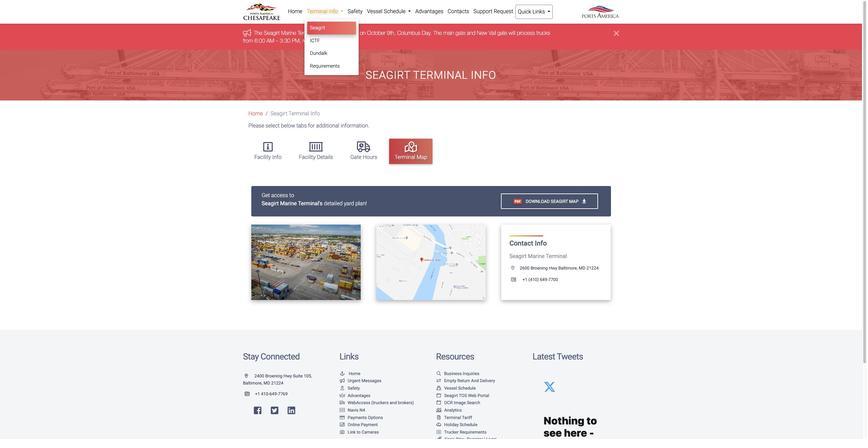Task type: describe. For each thing, give the bounding box(es) containing it.
baltimore, inside contact info tab panel
[[559, 266, 578, 271]]

hours
[[363, 154, 378, 161]]

0 vertical spatial vessel schedule
[[367, 8, 407, 15]]

download seagirt map
[[525, 199, 580, 204]]

payments options
[[348, 416, 383, 421]]

plan!
[[356, 201, 367, 207]]

pdf
[[515, 200, 521, 204]]

terminal map
[[395, 154, 428, 161]]

2 the from the left
[[434, 30, 442, 36]]

get directions
[[411, 260, 446, 265]]

webaccess (truckers and brokers) link
[[340, 401, 414, 406]]

directions
[[420, 260, 445, 265]]

exchange image
[[436, 380, 442, 384]]

broening for 2400
[[265, 374, 283, 379]]

0 vertical spatial advantages
[[416, 8, 444, 15]]

gate
[[351, 154, 362, 161]]

below
[[281, 123, 295, 129]]

yard
[[344, 201, 354, 207]]

holiday schedule
[[445, 423, 478, 428]]

detailed
[[324, 201, 343, 207]]

0 horizontal spatial advantages link
[[340, 394, 371, 399]]

seagirt inside get  access to seagirt marine terminal's detailed yard plan!
[[262, 201, 279, 207]]

and
[[472, 379, 479, 384]]

reefers
[[303, 38, 318, 44]]

1 vertical spatial home link
[[249, 111, 263, 117]]

download
[[526, 199, 550, 204]]

contacts
[[448, 8, 470, 15]]

urgent messages link
[[340, 379, 382, 384]]

home for the contacts link's safety link's home link
[[288, 8, 303, 15]]

access
[[271, 193, 288, 199]]

to for link to cameras
[[357, 430, 361, 435]]

twitter square image
[[271, 407, 279, 416]]

request
[[494, 8, 514, 15]]

connected
[[261, 352, 300, 362]]

1 the from the left
[[254, 30, 262, 36]]

contact
[[510, 240, 534, 248]]

link to cameras link
[[340, 430, 379, 435]]

click to zoom
[[286, 260, 320, 265]]

map marker alt image
[[512, 267, 520, 271]]

home for the middle home link
[[249, 111, 263, 117]]

navis n4
[[348, 408, 365, 414]]

browser image
[[436, 394, 442, 399]]

7700
[[549, 278, 559, 283]]

online payment
[[348, 423, 378, 428]]

requirements link
[[307, 60, 356, 73]]

terminal inside terminal info link
[[307, 8, 328, 15]]

user hard hat image
[[340, 387, 345, 391]]

messages
[[362, 379, 382, 384]]

home link for safety link related to navis n4 link
[[340, 372, 361, 377]]

hand receiving image
[[340, 394, 345, 399]]

quick links
[[518, 8, 547, 15]]

schedule for ship icon
[[458, 386, 476, 392]]

facebook square image
[[254, 407, 262, 416]]

seagirt tos web portal
[[445, 394, 490, 399]]

649- for 7700
[[540, 278, 549, 283]]

web
[[468, 394, 477, 399]]

0 horizontal spatial seagirt terminal info
[[271, 111, 320, 117]]

linkedin image
[[288, 407, 295, 416]]

please select below tabs for additional information.
[[249, 123, 370, 129]]

gate hours link
[[345, 139, 383, 164]]

trucker
[[445, 430, 459, 435]]

map
[[570, 199, 579, 204]]

info for terminal info
[[329, 8, 338, 15]]

2 vertical spatial home
[[349, 372, 361, 377]]

support request
[[474, 8, 514, 15]]

bells image
[[436, 424, 442, 428]]

terminal tariff link
[[436, 416, 473, 421]]

+1 (410) 649-7700
[[522, 278, 559, 283]]

phone office image
[[245, 393, 255, 397]]

browser image
[[436, 402, 442, 406]]

3:30
[[280, 38, 291, 44]]

410-
[[261, 392, 270, 397]]

facility info link
[[249, 139, 287, 164]]

process
[[517, 30, 535, 36]]

business
[[445, 372, 462, 377]]

bullhorn image inside urgent messages "link"
[[340, 380, 345, 384]]

2600
[[520, 266, 530, 271]]

2 will from the left
[[509, 30, 516, 36]]

tariff
[[462, 416, 473, 421]]

resources
[[436, 352, 475, 362]]

dundalk
[[310, 51, 328, 56]]

latest tweets
[[533, 352, 584, 362]]

0 vertical spatial bullhorn image
[[243, 29, 254, 37]]

1 vertical spatial links
[[340, 352, 359, 362]]

webaccess (truckers and brokers)
[[348, 401, 414, 406]]

facility info
[[255, 154, 282, 161]]

online payment link
[[340, 423, 378, 428]]

info for facility info
[[273, 154, 282, 161]]

terminal inside the seagirt marine terminal gates will be open on october 9th, columbus day. the main gate and new vail gate will process trucks from 6:00 am – 3:30 pm, reefers included.
[[298, 30, 316, 36]]

1 safety from the top
[[348, 8, 363, 15]]

1 horizontal spatial requirements
[[460, 430, 487, 435]]

urgent messages
[[348, 379, 382, 384]]

hwy for baltimore,
[[549, 266, 558, 271]]

analytics
[[445, 408, 462, 414]]

empty return and delivery
[[445, 379, 495, 384]]

649- for 7769
[[270, 392, 278, 397]]

ictf
[[310, 38, 320, 44]]

return
[[458, 379, 470, 384]]

+1 410-649-7769
[[255, 392, 288, 397]]

details
[[317, 154, 333, 161]]

am
[[267, 38, 274, 44]]

2 gate from the left
[[498, 30, 508, 36]]

zoom
[[306, 260, 319, 265]]

main
[[444, 30, 454, 36]]

get  access to seagirt marine terminal's detailed yard plan!
[[262, 193, 367, 207]]

the seagirt marine terminal gates will be open on october 9th, columbus day. the main gate and new vail gate will process trucks from 6:00 am – 3:30 pm, reefers included. link
[[243, 30, 551, 44]]

7769
[[278, 392, 288, 397]]

(truckers
[[372, 401, 389, 406]]

terminal inside terminal map 'link'
[[395, 154, 416, 161]]

9th,
[[387, 30, 396, 36]]

0 vertical spatial schedule
[[384, 8, 406, 15]]

2600 broening hwy baltimore, md 21224
[[520, 266, 599, 271]]

hwy for suite
[[284, 374, 292, 379]]

search plus image
[[320, 260, 326, 265]]

search image
[[436, 372, 442, 377]]

urgent
[[348, 379, 361, 384]]

0 vertical spatial advantages link
[[413, 5, 446, 18]]

n4
[[360, 408, 365, 414]]

0 vertical spatial seagirt terminal info
[[366, 69, 497, 82]]

+1 410-649-7769 link
[[243, 392, 288, 397]]

21224 inside contact info tab panel
[[587, 266, 599, 271]]

camera image
[[340, 431, 345, 435]]

terminal info
[[307, 8, 340, 15]]

cameras
[[362, 430, 379, 435]]

ictf link
[[307, 34, 356, 47]]

list alt image
[[436, 431, 442, 435]]

on
[[360, 30, 366, 36]]

0 vertical spatial links
[[533, 8, 545, 15]]

1 horizontal spatial vessel
[[445, 386, 457, 392]]

quick
[[518, 8, 532, 15]]

the seagirt marine terminal gates will be open on october 9th, columbus day. the main gate and new vail gate will process trucks from 6:00 am – 3:30 pm, reefers included. alert
[[0, 24, 863, 50]]



Task type: locate. For each thing, give the bounding box(es) containing it.
select
[[266, 123, 280, 129]]

marine inside get  access to seagirt marine terminal's detailed yard plan!
[[280, 201, 297, 207]]

truck container image
[[340, 402, 345, 406]]

advantages link up webaccess
[[340, 394, 371, 399]]

trucker requirements link
[[436, 430, 487, 435]]

advantages link
[[413, 5, 446, 18], [340, 394, 371, 399]]

1 horizontal spatial the
[[434, 30, 442, 36]]

0 vertical spatial baltimore,
[[559, 266, 578, 271]]

0 vertical spatial 649-
[[540, 278, 549, 283]]

and left the new
[[467, 30, 476, 36]]

home left terminal info
[[288, 8, 303, 15]]

advantages up day.
[[416, 8, 444, 15]]

1 vertical spatial requirements
[[460, 430, 487, 435]]

2 horizontal spatial home
[[349, 372, 361, 377]]

schedule up seagirt tos web portal
[[458, 386, 476, 392]]

home link up the urgent
[[340, 372, 361, 377]]

schedule up 9th,
[[384, 8, 406, 15]]

hwy left suite
[[284, 374, 292, 379]]

1 vertical spatial 21224
[[271, 381, 284, 387]]

and inside the seagirt marine terminal gates will be open on october 9th, columbus day. the main gate and new vail gate will process trucks from 6:00 am – 3:30 pm, reefers included.
[[467, 30, 476, 36]]

649- inside contact info tab panel
[[540, 278, 549, 283]]

0 vertical spatial home
[[288, 8, 303, 15]]

wheat image
[[436, 438, 443, 440]]

included.
[[320, 38, 340, 44]]

1 horizontal spatial and
[[467, 30, 476, 36]]

trucker requirements
[[445, 430, 487, 435]]

open
[[347, 30, 359, 36]]

to right access
[[290, 193, 294, 199]]

new
[[477, 30, 488, 36]]

october
[[367, 30, 386, 36]]

2 horizontal spatial to
[[357, 430, 361, 435]]

vessel schedule link down empty
[[436, 386, 476, 392]]

gate hours
[[351, 154, 378, 161]]

click
[[286, 260, 298, 265]]

0 vertical spatial safety link
[[346, 5, 365, 18]]

2 vertical spatial home link
[[340, 372, 361, 377]]

1 vertical spatial schedule
[[458, 386, 476, 392]]

+1 (410) 649-7700 link
[[510, 278, 559, 283]]

links right quick
[[533, 8, 545, 15]]

stay connected
[[243, 352, 300, 362]]

be
[[340, 30, 346, 36]]

0 horizontal spatial 649-
[[270, 392, 278, 397]]

1 horizontal spatial +1
[[523, 278, 528, 283]]

vessel down empty
[[445, 386, 457, 392]]

baltimore, inside 2400 broening hwy suite 105, baltimore, md 21224
[[243, 381, 263, 387]]

broening inside contact info tab panel
[[531, 266, 548, 271]]

delivery
[[480, 379, 495, 384]]

1 horizontal spatial bullhorn image
[[340, 380, 345, 384]]

md inside 2400 broening hwy suite 105, baltimore, md 21224
[[264, 381, 270, 387]]

info inside tab panel
[[535, 240, 547, 248]]

2 safety from the top
[[348, 386, 360, 392]]

search
[[467, 401, 481, 406]]

phone office image
[[512, 278, 522, 283]]

1 horizontal spatial broening
[[531, 266, 548, 271]]

anchor image
[[340, 372, 345, 377]]

0 horizontal spatial advantages
[[348, 394, 371, 399]]

+1 left (410)
[[523, 278, 528, 283]]

0 horizontal spatial broening
[[265, 374, 283, 379]]

requirements
[[310, 63, 340, 69], [460, 430, 487, 435]]

facility down please
[[255, 154, 271, 161]]

safety link
[[346, 5, 365, 18], [340, 386, 360, 392]]

ocr image search link
[[436, 401, 481, 406]]

1 horizontal spatial advantages link
[[413, 5, 446, 18]]

for
[[308, 123, 315, 129]]

pm,
[[292, 38, 301, 44]]

1 vertical spatial hwy
[[284, 374, 292, 379]]

0 horizontal spatial md
[[264, 381, 270, 387]]

home link
[[286, 5, 305, 18], [249, 111, 263, 117], [340, 372, 361, 377]]

1 vertical spatial vessel schedule link
[[436, 386, 476, 392]]

marine down access
[[280, 201, 297, 207]]

105,
[[304, 374, 312, 379]]

marine down contact info
[[528, 254, 545, 260]]

1 vertical spatial safety link
[[340, 386, 360, 392]]

credit card front image
[[340, 424, 345, 428]]

1 vertical spatial advantages
[[348, 394, 371, 399]]

2 facility from the left
[[299, 154, 316, 161]]

0 horizontal spatial get
[[262, 193, 270, 199]]

vessel schedule link up 9th,
[[365, 5, 413, 18]]

broening inside 2400 broening hwy suite 105, baltimore, md 21224
[[265, 374, 283, 379]]

0 vertical spatial to
[[290, 193, 294, 199]]

facility details link
[[294, 139, 339, 164]]

1 vertical spatial baltimore,
[[243, 381, 263, 387]]

1 vertical spatial vessel
[[445, 386, 457, 392]]

information.
[[341, 123, 370, 129]]

contact info tab panel
[[244, 187, 619, 309]]

schedule for bells image on the right bottom of page
[[460, 423, 478, 428]]

0 horizontal spatial home
[[249, 111, 263, 117]]

seagirt tos web portal link
[[436, 394, 490, 399]]

will left process
[[509, 30, 516, 36]]

1 vertical spatial advantages link
[[340, 394, 371, 399]]

1 horizontal spatial to
[[299, 260, 305, 265]]

1 gate from the left
[[456, 30, 466, 36]]

seagirt terminal info
[[366, 69, 497, 82], [271, 111, 320, 117]]

bullhorn image
[[243, 29, 254, 37], [340, 380, 345, 384]]

requirements down dundalk
[[310, 63, 340, 69]]

get left the directions
[[411, 260, 419, 265]]

0 horizontal spatial requirements
[[310, 63, 340, 69]]

649- down 2400 broening hwy suite 105, baltimore, md 21224 link
[[270, 392, 278, 397]]

inquiries
[[463, 372, 480, 377]]

terminal map link
[[389, 139, 433, 164]]

1 vertical spatial md
[[264, 381, 270, 387]]

1 horizontal spatial md
[[579, 266, 586, 271]]

0 horizontal spatial vessel schedule link
[[365, 5, 413, 18]]

+1
[[523, 278, 528, 283], [255, 392, 260, 397]]

the seagirt marine terminal gates will be open on october 9th, columbus day. the main gate and new vail gate will process trucks from 6:00 am – 3:30 pm, reefers included.
[[243, 30, 551, 44]]

arrow alt to bottom image
[[583, 199, 586, 204]]

1 horizontal spatial gate
[[498, 30, 508, 36]]

broening up +1 (410) 649-7700
[[531, 266, 548, 271]]

0 horizontal spatial vessel
[[367, 8, 383, 15]]

ship image
[[436, 387, 442, 391]]

directions image
[[446, 260, 452, 265]]

1 horizontal spatial will
[[509, 30, 516, 36]]

file invoice image
[[436, 416, 442, 421]]

2 vertical spatial schedule
[[460, 423, 478, 428]]

1 vertical spatial +1
[[255, 392, 260, 397]]

vessel schedule up seagirt tos web portal link
[[445, 386, 476, 392]]

0 horizontal spatial 21224
[[271, 381, 284, 387]]

facility left details
[[299, 154, 316, 161]]

1 horizontal spatial vessel schedule
[[445, 386, 476, 392]]

2 vertical spatial marine
[[528, 254, 545, 260]]

advantages up webaccess
[[348, 394, 371, 399]]

safety link up 'open'
[[346, 5, 365, 18]]

container storage image
[[340, 409, 345, 413]]

0 vertical spatial marine
[[281, 30, 296, 36]]

gates
[[318, 30, 330, 36]]

schedule down tariff on the right of the page
[[460, 423, 478, 428]]

navis
[[348, 408, 359, 414]]

tab list
[[246, 136, 619, 168]]

safety link for the contacts link
[[346, 5, 365, 18]]

0 horizontal spatial facility
[[255, 154, 271, 161]]

terminal tariff
[[445, 416, 473, 421]]

baltimore,
[[559, 266, 578, 271], [243, 381, 263, 387]]

links up anchor image
[[340, 352, 359, 362]]

to right link
[[357, 430, 361, 435]]

day.
[[422, 30, 432, 36]]

1 horizontal spatial hwy
[[549, 266, 558, 271]]

webaccess
[[348, 401, 371, 406]]

facility for facility details
[[299, 154, 316, 161]]

info for contact info
[[535, 240, 547, 248]]

home link left terminal info
[[286, 5, 305, 18]]

bullhorn image up from
[[243, 29, 254, 37]]

seagirt inside seagirt link
[[310, 25, 325, 31]]

contacts link
[[446, 5, 472, 18]]

get for get  access to seagirt marine terminal's detailed yard plan!
[[262, 193, 270, 199]]

0 vertical spatial hwy
[[549, 266, 558, 271]]

1 vertical spatial get
[[411, 260, 419, 265]]

1 vertical spatial safety
[[348, 386, 360, 392]]

to right click
[[299, 260, 305, 265]]

latest
[[533, 352, 556, 362]]

0 vertical spatial home link
[[286, 5, 305, 18]]

0 vertical spatial md
[[579, 266, 586, 271]]

0 vertical spatial requirements
[[310, 63, 340, 69]]

to
[[290, 193, 294, 199], [299, 260, 305, 265], [357, 430, 361, 435]]

0 horizontal spatial home link
[[249, 111, 263, 117]]

the right day.
[[434, 30, 442, 36]]

link
[[348, 430, 356, 435]]

1 will from the left
[[332, 30, 338, 36]]

info inside tab list
[[273, 154, 282, 161]]

vessel schedule up 9th,
[[367, 8, 407, 15]]

holiday
[[445, 423, 459, 428]]

0 vertical spatial and
[[467, 30, 476, 36]]

to inside get  access to seagirt marine terminal's detailed yard plan!
[[290, 193, 294, 199]]

terminal info link
[[305, 5, 346, 18]]

the up 6:00
[[254, 30, 262, 36]]

1 vertical spatial 649-
[[270, 392, 278, 397]]

home link up please
[[249, 111, 263, 117]]

navis n4 link
[[340, 408, 365, 414]]

0 vertical spatial 21224
[[587, 266, 599, 271]]

and left 'brokers)' at the bottom left
[[390, 401, 397, 406]]

2 horizontal spatial home link
[[340, 372, 361, 377]]

safety link down the urgent
[[340, 386, 360, 392]]

broening for 2600
[[531, 266, 548, 271]]

home up please
[[249, 111, 263, 117]]

+1 inside contact info tab panel
[[523, 278, 528, 283]]

tab list containing facility info
[[246, 136, 619, 168]]

21224 inside 2400 broening hwy suite 105, baltimore, md 21224
[[271, 381, 284, 387]]

0 horizontal spatial hwy
[[284, 374, 292, 379]]

safety
[[348, 8, 363, 15], [348, 386, 360, 392]]

the
[[254, 30, 262, 36], [434, 30, 442, 36]]

1 facility from the left
[[255, 154, 271, 161]]

0 horizontal spatial links
[[340, 352, 359, 362]]

and
[[467, 30, 476, 36], [390, 401, 397, 406]]

1 vertical spatial seagirt terminal info
[[271, 111, 320, 117]]

facility for facility info
[[255, 154, 271, 161]]

marine up 3:30
[[281, 30, 296, 36]]

2400
[[255, 374, 264, 379]]

baltimore, down map marker alt icon
[[243, 381, 263, 387]]

+1 left 410-
[[255, 392, 260, 397]]

1 horizontal spatial 21224
[[587, 266, 599, 271]]

requirements down holiday schedule
[[460, 430, 487, 435]]

please
[[249, 123, 264, 129]]

1 horizontal spatial facility
[[299, 154, 316, 161]]

0 horizontal spatial will
[[332, 30, 338, 36]]

0 horizontal spatial to
[[290, 193, 294, 199]]

payments
[[348, 416, 367, 421]]

will
[[332, 30, 338, 36], [509, 30, 516, 36]]

649- right (410)
[[540, 278, 549, 283]]

1 horizontal spatial home link
[[286, 5, 305, 18]]

get inside get  access to seagirt marine terminal's detailed yard plan!
[[262, 193, 270, 199]]

baltimore, down seagirt marine terminal
[[559, 266, 578, 271]]

21224
[[587, 266, 599, 271], [271, 381, 284, 387]]

to for click to zoom
[[299, 260, 305, 265]]

gate right the "main" at the right top
[[456, 30, 466, 36]]

md inside contact info tab panel
[[579, 266, 586, 271]]

–
[[276, 38, 279, 44]]

image
[[454, 401, 466, 406]]

home
[[288, 8, 303, 15], [249, 111, 263, 117], [349, 372, 361, 377]]

credit card image
[[340, 416, 345, 421]]

trucks
[[537, 30, 551, 36]]

1 vertical spatial bullhorn image
[[340, 380, 345, 384]]

vessel schedule link
[[365, 5, 413, 18], [436, 386, 476, 392]]

get left access
[[262, 193, 270, 199]]

0 vertical spatial broening
[[531, 266, 548, 271]]

1 horizontal spatial advantages
[[416, 8, 444, 15]]

advantages
[[416, 8, 444, 15], [348, 394, 371, 399]]

bullhorn image up the user hard hat image
[[340, 380, 345, 384]]

hwy inside 2400 broening hwy suite 105, baltimore, md 21224
[[284, 374, 292, 379]]

safety up 'open'
[[348, 8, 363, 15]]

seagirt inside the seagirt marine terminal gates will be open on october 9th, columbus day. the main gate and new vail gate will process trucks from 6:00 am – 3:30 pm, reefers included.
[[264, 30, 280, 36]]

0 horizontal spatial baltimore,
[[243, 381, 263, 387]]

2 vertical spatial to
[[357, 430, 361, 435]]

0 horizontal spatial vessel schedule
[[367, 8, 407, 15]]

0 horizontal spatial the
[[254, 30, 262, 36]]

business inquiries link
[[436, 372, 480, 377]]

empty
[[445, 379, 457, 384]]

1 vertical spatial home
[[249, 111, 263, 117]]

safety down the urgent
[[348, 386, 360, 392]]

1 vertical spatial and
[[390, 401, 397, 406]]

1 vertical spatial to
[[299, 260, 305, 265]]

get
[[262, 193, 270, 199], [411, 260, 419, 265]]

marine inside the seagirt marine terminal gates will be open on october 9th, columbus day. the main gate and new vail gate will process trucks from 6:00 am – 3:30 pm, reefers included.
[[281, 30, 296, 36]]

terminal inside contact info tab panel
[[546, 254, 567, 260]]

1 horizontal spatial links
[[533, 8, 545, 15]]

0 vertical spatial +1
[[523, 278, 528, 283]]

1 horizontal spatial vessel schedule link
[[436, 386, 476, 392]]

hwy inside contact info tab panel
[[549, 266, 558, 271]]

6:00
[[255, 38, 265, 44]]

support
[[474, 8, 493, 15]]

1 horizontal spatial baltimore,
[[559, 266, 578, 271]]

+1 for +1 (410) 649-7700
[[523, 278, 528, 283]]

1 horizontal spatial home
[[288, 8, 303, 15]]

0 horizontal spatial gate
[[456, 30, 466, 36]]

analytics image
[[436, 409, 442, 413]]

0 horizontal spatial bullhorn image
[[243, 29, 254, 37]]

0 vertical spatial vessel
[[367, 8, 383, 15]]

broening right 2400 on the bottom of the page
[[265, 374, 283, 379]]

dundalk link
[[307, 47, 356, 60]]

links
[[533, 8, 545, 15], [340, 352, 359, 362]]

vessel up october
[[367, 8, 383, 15]]

1 vertical spatial vessel schedule
[[445, 386, 476, 392]]

close image
[[614, 29, 619, 37]]

gate right vail
[[498, 30, 508, 36]]

0 horizontal spatial and
[[390, 401, 397, 406]]

to inside button
[[299, 260, 305, 265]]

will left the be
[[332, 30, 338, 36]]

safety link for navis n4 link
[[340, 386, 360, 392]]

advantages link up day.
[[413, 5, 446, 18]]

facility details
[[299, 154, 333, 161]]

get for get directions
[[411, 260, 419, 265]]

home up the urgent
[[349, 372, 361, 377]]

empty return and delivery link
[[436, 379, 495, 384]]

map marker alt image
[[245, 375, 254, 379]]

0 vertical spatial vessel schedule link
[[365, 5, 413, 18]]

home link for the contacts link's safety link
[[286, 5, 305, 18]]

1 horizontal spatial 649-
[[540, 278, 549, 283]]

analytics link
[[436, 408, 462, 414]]

hwy up 7700
[[549, 266, 558, 271]]

+1 for +1 410-649-7769
[[255, 392, 260, 397]]

seagirt marine terminal
[[510, 254, 567, 260]]

support request link
[[472, 5, 516, 18]]

seagirt link
[[307, 22, 356, 34]]

ocr image search
[[445, 401, 481, 406]]



Task type: vqa. For each thing, say whether or not it's contained in the screenshot.
Ticket
no



